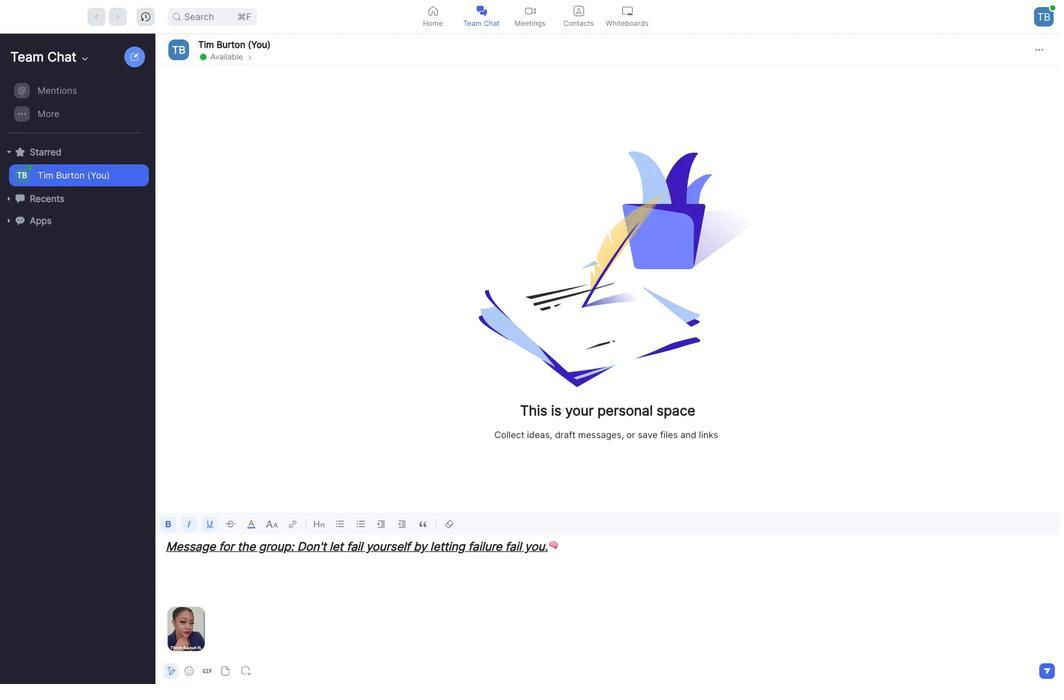 Task type: locate. For each thing, give the bounding box(es) containing it.
2 vertical spatial tb
[[17, 170, 27, 180]]

0 horizontal spatial online image
[[27, 165, 32, 170]]

home small image
[[428, 6, 438, 16]]

your
[[566, 403, 594, 419]]

draft
[[555, 430, 576, 441]]

new image
[[131, 53, 139, 61]]

ellipses horizontal image
[[1036, 46, 1044, 53]]

tree containing mentions
[[0, 78, 153, 245]]

1 horizontal spatial tim burton (you)
[[198, 39, 271, 50]]

1 horizontal spatial tb
[[172, 43, 186, 56]]

1 horizontal spatial chat
[[484, 18, 500, 28]]

1 vertical spatial team
[[10, 49, 44, 65]]

0 horizontal spatial fail
[[347, 540, 363, 554]]

1 vertical spatial triangle right image
[[5, 217, 13, 225]]

whiteboard small image
[[622, 6, 633, 16], [622, 6, 633, 16]]

home
[[423, 18, 443, 28]]

file image
[[221, 667, 230, 676]]

0 vertical spatial (you)
[[248, 39, 271, 50]]

0 vertical spatial tim burton's avatar element
[[168, 39, 189, 60]]

0 vertical spatial online image
[[1051, 5, 1056, 10]]

0 horizontal spatial team
[[10, 49, 44, 65]]

gif image
[[203, 667, 212, 676], [203, 667, 212, 676]]

team chat down team chat icon
[[464, 18, 500, 28]]

triangle right image
[[5, 148, 13, 156], [5, 217, 13, 225]]

bulleted list (⇧⌘8) image
[[332, 517, 348, 533]]

contacts
[[564, 18, 594, 28]]

triangle right image
[[5, 148, 13, 156], [5, 195, 13, 203], [5, 195, 13, 203], [5, 217, 13, 225]]

meetings button
[[506, 0, 555, 33]]

chat image
[[16, 194, 25, 203], [16, 194, 25, 203]]

burton up available
[[217, 39, 245, 50]]

triangle right image inside apps tree item
[[5, 217, 13, 225]]

or
[[627, 430, 636, 441]]

whiteboards
[[606, 18, 649, 28]]

chat
[[484, 18, 500, 28], [47, 49, 77, 65]]

triangle right image for apps
[[5, 217, 13, 225]]

0 vertical spatial team
[[464, 18, 482, 28]]

and
[[681, 430, 697, 441]]

tb up ellipses horizontal image
[[1038, 10, 1051, 23]]

emoji image
[[185, 667, 194, 676], [185, 667, 194, 676]]

1 vertical spatial team chat
[[10, 49, 77, 65]]

0 vertical spatial triangle right image
[[5, 148, 13, 156]]

meetings
[[515, 18, 546, 28]]

0 vertical spatial team chat
[[464, 18, 500, 28]]

message for the group: don't let fail yourself by letting failure fail you.
[[166, 540, 548, 554]]

triangle right image left star icon
[[5, 148, 13, 156]]

profile contact image
[[574, 6, 584, 16], [574, 6, 584, 16]]

fail left you.
[[506, 540, 522, 554]]

online image
[[1051, 5, 1056, 10], [200, 53, 207, 60], [200, 53, 207, 60], [27, 165, 32, 170]]

group containing mentions
[[0, 79, 149, 133]]

2 chevron right small image from the top
[[246, 53, 254, 61]]

triangle right image for starred
[[5, 148, 13, 156]]

chevron right small image
[[246, 52, 254, 61], [246, 53, 254, 61]]

tree
[[0, 78, 153, 245]]

more
[[38, 108, 60, 119]]

1 vertical spatial burton
[[56, 170, 85, 181]]

tim burton (you) down starred tree item
[[38, 170, 110, 181]]

1 vertical spatial tim burton's avatar element
[[14, 168, 30, 183]]

italic (⌘i) image
[[181, 517, 197, 533]]

0 horizontal spatial team chat
[[10, 49, 77, 65]]

fail
[[347, 540, 363, 554], [506, 540, 522, 554]]

magnifier image
[[173, 13, 180, 20], [173, 13, 180, 20]]

group
[[0, 79, 149, 133]]

mentions
[[38, 85, 77, 96]]

tb
[[1038, 10, 1051, 23], [172, 43, 186, 56], [17, 170, 27, 180]]

(you)
[[248, 39, 271, 50], [87, 170, 110, 181]]

strikethrough (⇧⌘x) image
[[223, 517, 238, 533]]

1 horizontal spatial team
[[464, 18, 482, 28]]

team chat image
[[477, 6, 487, 16]]

triangle right image left apps
[[5, 217, 13, 225]]

1 vertical spatial chat
[[47, 49, 77, 65]]

0 horizontal spatial burton
[[56, 170, 85, 181]]

tim burton's avatar element down search
[[168, 39, 189, 60]]

size image
[[264, 517, 280, 533]]

team chat inside button
[[464, 18, 500, 28]]

tim burton's avatar element down star icon
[[14, 168, 30, 183]]

tim up available
[[198, 39, 214, 50]]

recents tree item
[[5, 188, 149, 210]]

fail right 'let'
[[347, 540, 363, 554]]

increase indent image
[[374, 517, 389, 533]]

0 horizontal spatial tim
[[38, 170, 53, 181]]

tim burton (you) up available
[[198, 39, 271, 50]]

2 fail from the left
[[506, 540, 522, 554]]

color image
[[244, 517, 259, 533]]

new image
[[131, 53, 139, 61]]

team down team chat icon
[[464, 18, 482, 28]]

2 horizontal spatial tb
[[1038, 10, 1051, 23]]

tb down star icon
[[17, 170, 27, 180]]

home small image
[[428, 6, 438, 16]]

more button
[[9, 103, 149, 125]]

tb inside tree
[[17, 170, 27, 180]]

0 horizontal spatial tim burton's avatar element
[[14, 168, 30, 183]]

1 horizontal spatial fail
[[506, 540, 522, 554]]

tab list containing home
[[409, 0, 652, 33]]

burton down starred tree item
[[56, 170, 85, 181]]

triangle right image inside apps tree item
[[5, 217, 13, 225]]

home button
[[409, 0, 457, 33]]

chatbot image
[[16, 216, 25, 225], [16, 216, 25, 225]]

tim burton (you)
[[198, 39, 271, 50], [38, 170, 110, 181]]

team
[[464, 18, 482, 28], [10, 49, 44, 65]]

star image
[[16, 148, 25, 157]]

0 vertical spatial tb
[[1038, 10, 1051, 23]]

1 triangle right image from the top
[[5, 148, 13, 156]]

send image
[[1043, 669, 1052, 675]]

1 horizontal spatial team chat
[[464, 18, 500, 28]]

(you) down ⌘f
[[248, 39, 271, 50]]

1 horizontal spatial burton
[[217, 39, 245, 50]]

tab list
[[409, 0, 652, 33]]

the
[[237, 540, 256, 554]]

recents
[[30, 193, 64, 204]]

online image
[[1051, 5, 1056, 10], [27, 165, 32, 170]]

⌘f
[[237, 11, 252, 22]]

mentions button
[[9, 80, 149, 102]]

history image
[[141, 12, 150, 21]]

format image
[[166, 667, 176, 677], [166, 667, 176, 677]]

team chat
[[464, 18, 500, 28], [10, 49, 77, 65]]

team up mentions
[[10, 49, 44, 65]]

chat up mentions
[[47, 49, 77, 65]]

messages,
[[578, 430, 624, 441]]

2 triangle right image from the top
[[5, 217, 13, 225]]

chat down team chat icon
[[484, 18, 500, 28]]

1 vertical spatial tb
[[172, 43, 186, 56]]

1 vertical spatial (you)
[[87, 170, 110, 181]]

tim burton's avatar element
[[168, 39, 189, 60], [14, 168, 30, 183]]

1 vertical spatial tim burton (you)
[[38, 170, 110, 181]]

0 horizontal spatial tb
[[17, 170, 27, 180]]

1 horizontal spatial tim burton's avatar element
[[168, 39, 189, 60]]

tim
[[198, 39, 214, 50], [38, 170, 53, 181]]

toolbar
[[155, 514, 1061, 535]]

0 vertical spatial tim burton (you)
[[198, 39, 271, 50]]

(you) down starred tree item
[[87, 170, 110, 181]]

underline (⌘u) image
[[202, 517, 218, 533]]

burton
[[217, 39, 245, 50], [56, 170, 85, 181]]

0 horizontal spatial (you)
[[87, 170, 110, 181]]

tim down the starred
[[38, 170, 53, 181]]

0 vertical spatial tim
[[198, 39, 214, 50]]

chevron down small image
[[80, 54, 90, 64], [80, 54, 90, 64]]

0 vertical spatial chat
[[484, 18, 500, 28]]

tb down search
[[172, 43, 186, 56]]

team chat up mentions
[[10, 49, 77, 65]]



Task type: describe. For each thing, give the bounding box(es) containing it.
don't
[[297, 540, 326, 554]]

this is your personal space
[[520, 403, 696, 419]]

by
[[414, 540, 427, 554]]

history image
[[141, 12, 150, 21]]

yourself
[[366, 540, 410, 554]]

send image
[[1043, 669, 1052, 675]]

letting
[[430, 540, 465, 554]]

0 horizontal spatial chat
[[47, 49, 77, 65]]

triangle right image for recents
[[5, 195, 13, 203]]

collect ideas, draft messages, or save files and links
[[495, 430, 719, 441]]

tb for the rightmost online image
[[1038, 10, 1051, 23]]

team inside button
[[464, 18, 482, 28]]

collect
[[495, 430, 525, 441]]

bold (⌘b) image
[[161, 517, 176, 533]]

quote image
[[415, 517, 431, 533]]

screenshot image
[[242, 667, 251, 676]]

personal
[[598, 403, 653, 419]]

ellipses horizontal image
[[1036, 46, 1044, 53]]

starred
[[30, 146, 62, 157]]

space
[[657, 403, 696, 419]]

search
[[184, 11, 214, 22]]

triangle right image for apps
[[5, 217, 13, 225]]

save
[[638, 430, 658, 441]]

1 horizontal spatial (you)
[[248, 39, 271, 50]]

add link image
[[285, 517, 301, 533]]

1 vertical spatial tim
[[38, 170, 53, 181]]

1 horizontal spatial tim
[[198, 39, 214, 50]]

clear style image
[[442, 517, 457, 533]]

files
[[661, 430, 678, 441]]

decrease indent image
[[395, 517, 410, 533]]

1 chevron right small image from the top
[[246, 52, 254, 61]]

links
[[699, 430, 719, 441]]

is
[[551, 403, 562, 419]]

team chat button
[[457, 0, 506, 33]]

star image
[[16, 148, 25, 157]]

failure
[[468, 540, 502, 554]]

ideas,
[[527, 430, 553, 441]]

screenshot image
[[242, 667, 251, 676]]

message
[[166, 540, 216, 554]]

apps tree item
[[5, 210, 149, 232]]

team chat image
[[477, 6, 487, 16]]

chat inside button
[[484, 18, 500, 28]]

file image
[[221, 667, 230, 676]]

1 fail from the left
[[347, 540, 363, 554]]

apps
[[30, 215, 52, 226]]

you.
[[525, 540, 548, 554]]

whiteboards button
[[603, 0, 652, 33]]

available
[[211, 52, 243, 61]]

paragraph image
[[312, 517, 327, 533]]

1 vertical spatial online image
[[27, 165, 32, 170]]

tb for the bottom online image
[[17, 170, 27, 180]]

0 horizontal spatial tim burton (you)
[[38, 170, 110, 181]]

let
[[330, 540, 343, 554]]

video on image
[[525, 6, 535, 16]]

0 vertical spatial burton
[[217, 39, 245, 50]]

this
[[520, 403, 548, 419]]

1 horizontal spatial online image
[[1051, 5, 1056, 10]]

triangle right image for starred
[[5, 148, 13, 156]]

contacts button
[[555, 0, 603, 33]]

video on image
[[525, 6, 535, 16]]

group:
[[259, 540, 294, 554]]

starred tree item
[[5, 141, 149, 163]]

numbered list image
[[353, 517, 369, 533]]

for
[[219, 540, 234, 554]]



Task type: vqa. For each thing, say whether or not it's contained in the screenshot.
peers
no



